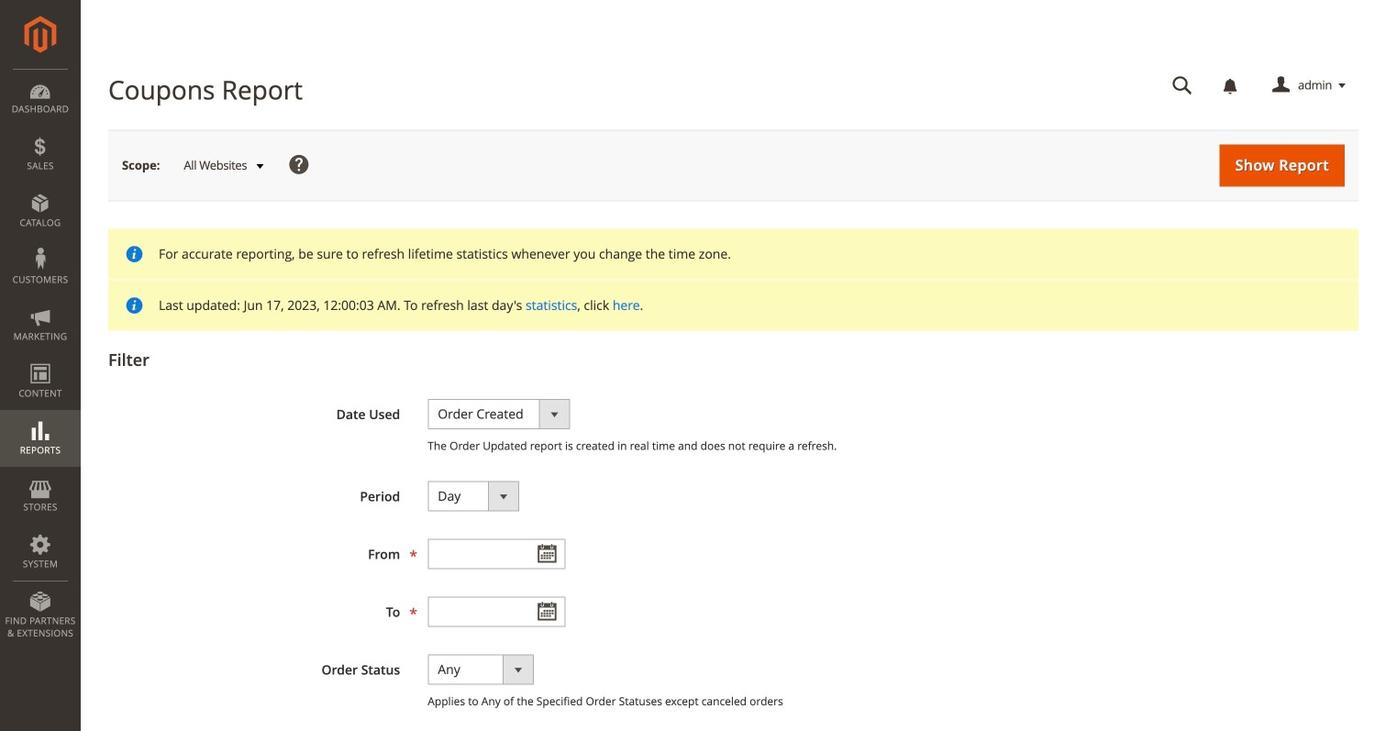 Task type: locate. For each thing, give the bounding box(es) containing it.
magento admin panel image
[[24, 16, 56, 53]]

menu bar
[[0, 69, 81, 649]]

None text field
[[1160, 70, 1205, 102], [428, 539, 565, 569], [428, 597, 565, 627], [1160, 70, 1205, 102], [428, 539, 565, 569], [428, 597, 565, 627]]



